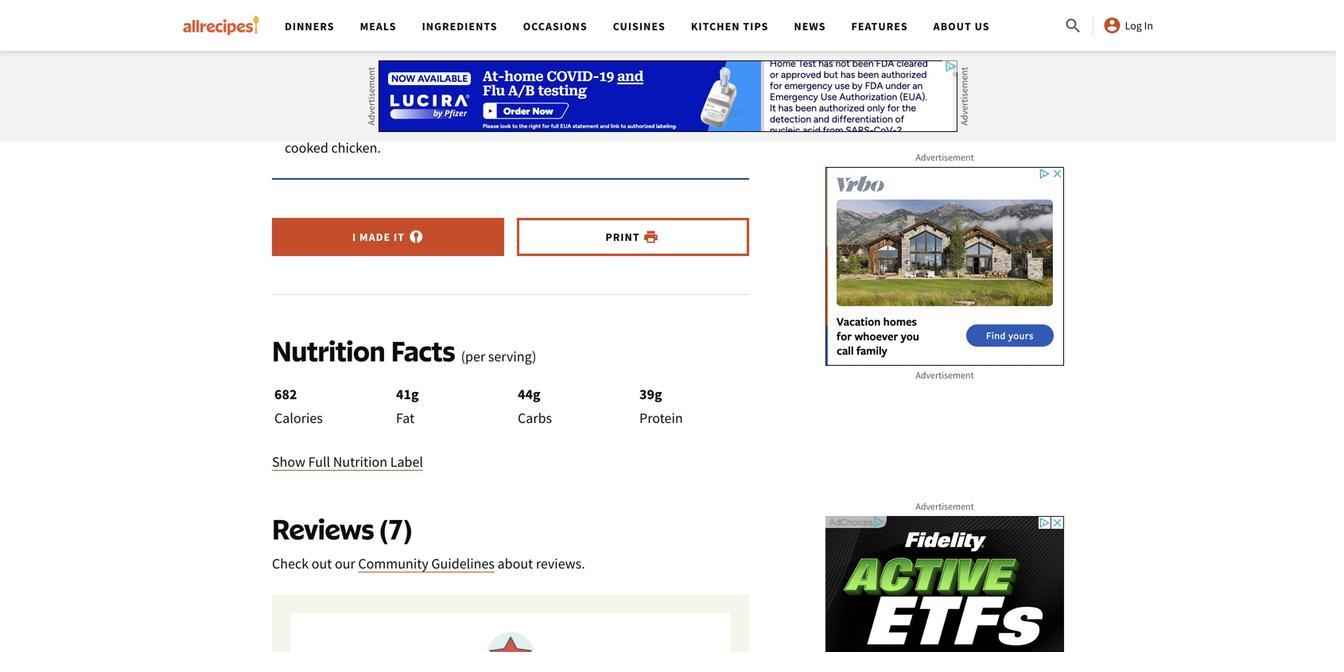 Task type: describe. For each thing, give the bounding box(es) containing it.
facts
[[391, 334, 455, 368]]

still
[[710, 72, 732, 90]]

meals
[[360, 19, 397, 33]]

features
[[851, 19, 908, 33]]

print
[[606, 230, 640, 244]]

broth
[[560, 72, 593, 90]]

log
[[1125, 18, 1142, 33]]

1 vertical spatial and
[[439, 116, 462, 134]]

salsa
[[501, 94, 531, 112]]

made
[[359, 230, 391, 244]]

about
[[933, 19, 972, 33]]

ingredients
[[422, 19, 498, 33]]

41g fat
[[396, 385, 419, 427]]

chef's note:
[[435, 29, 586, 63]]

save
[[611, 72, 638, 90]]

2 horizontal spatial to
[[647, 94, 660, 112]]

2 vertical spatial advertisement region
[[826, 516, 1064, 652]]

broth,
[[400, 116, 436, 134]]

component,
[[534, 94, 607, 112]]

features link
[[851, 19, 908, 33]]

note:
[[517, 29, 586, 63]]

navigation containing dinners
[[272, 0, 1064, 51]]

store
[[357, 72, 387, 90]]

show full nutrition label
[[272, 453, 423, 471]]

kitchen
[[691, 19, 740, 33]]

print image
[[643, 229, 659, 245]]

home image
[[183, 16, 259, 35]]

adding
[[634, 116, 676, 134]]

nutrition facts (per serving)
[[272, 334, 536, 368]]

print button
[[517, 218, 749, 256]]

want
[[285, 94, 315, 112]]

protein
[[639, 409, 683, 427]]

occasions
[[523, 19, 587, 33]]

kitchen tips link
[[691, 19, 769, 33]]

guidelines
[[431, 555, 495, 573]]

(7)
[[380, 512, 412, 546]]

1 horizontal spatial to
[[596, 72, 608, 90]]

dinners link
[[285, 19, 334, 33]]

the down store
[[369, 94, 388, 112]]

calories
[[274, 409, 323, 427]]

about us link
[[933, 19, 990, 33]]

cooked
[[285, 139, 328, 157]]

show
[[272, 453, 305, 471]]

bought
[[390, 72, 434, 90]]

community guidelines link
[[358, 555, 495, 573]]

check out our community guidelines about reviews.
[[272, 555, 585, 573]]

news link
[[794, 19, 826, 33]]

41g
[[396, 385, 419, 403]]

about inside you can use store bought chicken and chicken broth to save time. you'll still want to make the charred vegetable salsa component, add it to the purchased chicken broth, and simmer about 1 hour before adding the cooked chicken.
[[513, 116, 549, 134]]

before
[[593, 116, 631, 134]]

682 calories
[[274, 385, 323, 427]]

1 vertical spatial advertisement region
[[826, 167, 1064, 366]]

news
[[794, 19, 826, 33]]

it
[[394, 230, 405, 244]]

i
[[352, 230, 356, 244]]

kitchen tips
[[691, 19, 769, 33]]

reviews (7)
[[272, 512, 412, 546]]

you can use store bought chicken and chicken broth to save time. you'll still want to make the charred vegetable salsa component, add it to the purchased chicken broth, and simmer about 1 hour before adding the cooked chicken.
[[285, 72, 732, 157]]

in
[[1144, 18, 1153, 33]]

check
[[272, 555, 309, 573]]

log in link
[[1103, 16, 1153, 35]]

vegetable
[[441, 94, 499, 112]]



Task type: vqa. For each thing, say whether or not it's contained in the screenshot.
(optional)
no



Task type: locate. For each thing, give the bounding box(es) containing it.
it
[[636, 94, 644, 112]]

log in
[[1125, 18, 1153, 33]]

spoon image
[[408, 229, 424, 245]]

i made it
[[352, 230, 405, 244]]

chicken up salsa on the left top of page
[[511, 72, 557, 90]]

time.
[[641, 72, 672, 90]]

about left 1
[[513, 116, 549, 134]]

44g carbs
[[518, 385, 552, 427]]

44g
[[518, 385, 541, 403]]

0 horizontal spatial chicken
[[351, 116, 397, 134]]

charred
[[391, 94, 438, 112]]

0 horizontal spatial and
[[439, 116, 462, 134]]

community
[[358, 555, 428, 573]]

0 vertical spatial nutrition
[[272, 334, 385, 368]]

39g protein
[[639, 385, 683, 427]]

reviews
[[272, 512, 374, 546]]

chicken
[[436, 72, 483, 90], [511, 72, 557, 90], [351, 116, 397, 134]]

chicken up chicken.
[[351, 116, 397, 134]]

tips
[[743, 19, 769, 33]]

to down can
[[318, 94, 330, 112]]

fat
[[396, 409, 415, 427]]

hour
[[561, 116, 590, 134]]

and up salsa on the left top of page
[[485, 72, 508, 90]]

full
[[308, 453, 330, 471]]

the down time. at top
[[662, 94, 682, 112]]

show full nutrition label button
[[272, 451, 423, 473]]

chef's
[[435, 29, 511, 63]]

simmer
[[465, 116, 510, 134]]

39g
[[639, 385, 662, 403]]

make
[[333, 94, 366, 112]]

0 vertical spatial about
[[513, 116, 549, 134]]

nutrition right full
[[333, 453, 387, 471]]

use
[[334, 72, 355, 90]]

nutrition
[[272, 334, 385, 368], [333, 453, 387, 471]]

label
[[390, 453, 423, 471]]

1
[[551, 116, 559, 134]]

1 horizontal spatial and
[[485, 72, 508, 90]]

682
[[274, 385, 297, 403]]

cuisines link
[[613, 19, 666, 33]]

i made it button
[[272, 218, 504, 256]]

reviews.
[[536, 555, 585, 573]]

nutrition inside "show full nutrition label" button
[[333, 453, 387, 471]]

about left reviews.
[[498, 555, 533, 573]]

navigation
[[272, 0, 1064, 51]]

purchased
[[285, 116, 348, 134]]

1 vertical spatial nutrition
[[333, 453, 387, 471]]

you'll
[[675, 72, 708, 90]]

1 horizontal spatial chicken
[[436, 72, 483, 90]]

account image
[[1103, 16, 1122, 35]]

(per
[[461, 347, 485, 365]]

0 vertical spatial advertisement region
[[379, 60, 958, 132]]

2 horizontal spatial chicken
[[511, 72, 557, 90]]

carbs
[[518, 409, 552, 427]]

and down vegetable at the top left
[[439, 116, 462, 134]]

0 vertical spatial and
[[485, 72, 508, 90]]

meals link
[[360, 19, 397, 33]]

chicken.
[[331, 139, 381, 157]]

search image
[[1064, 16, 1083, 36]]

to
[[596, 72, 608, 90], [318, 94, 330, 112], [647, 94, 660, 112]]

about us
[[933, 19, 990, 33]]

occasions link
[[523, 19, 587, 33]]

dinners
[[285, 19, 334, 33]]

us
[[975, 19, 990, 33]]

the
[[369, 94, 388, 112], [662, 94, 682, 112], [679, 116, 698, 134]]

out
[[312, 555, 332, 573]]

serving)
[[488, 347, 536, 365]]

to right it
[[647, 94, 660, 112]]

nutrition up the 682
[[272, 334, 385, 368]]

to left save
[[596, 72, 608, 90]]

you
[[285, 72, 306, 90]]

cuisines
[[613, 19, 666, 33]]

chicken up vegetable at the top left
[[436, 72, 483, 90]]

about
[[513, 116, 549, 134], [498, 555, 533, 573]]

advertisement region
[[379, 60, 958, 132], [826, 167, 1064, 366], [826, 516, 1064, 652]]

add
[[610, 94, 633, 112]]

and
[[485, 72, 508, 90], [439, 116, 462, 134]]

ingredients link
[[422, 19, 498, 33]]

0 horizontal spatial to
[[318, 94, 330, 112]]

the right adding
[[679, 116, 698, 134]]

1 vertical spatial about
[[498, 555, 533, 573]]

our
[[335, 555, 355, 573]]

can
[[309, 72, 331, 90]]



